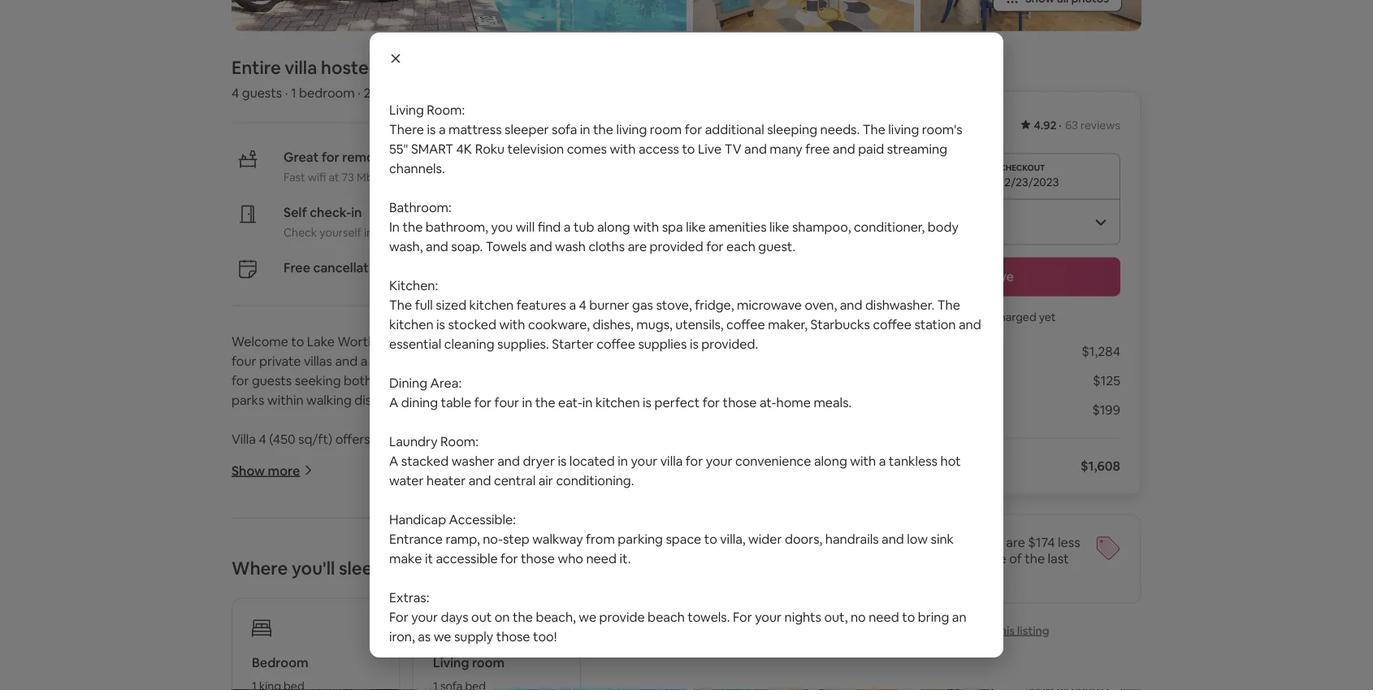 Task type: locate. For each thing, give the bounding box(es) containing it.
essential
[[389, 335, 442, 352]]

1 vertical spatial remote
[[342, 149, 388, 165]]

and
[[549, 23, 572, 40], [745, 140, 767, 157], [833, 140, 856, 157], [426, 238, 449, 254], [530, 238, 553, 254], [840, 296, 863, 313], [959, 316, 982, 333], [335, 353, 358, 369], [708, 372, 731, 389], [412, 392, 434, 408], [709, 431, 732, 447], [498, 452, 520, 469], [469, 472, 491, 489], [882, 530, 905, 547], [713, 548, 736, 565], [384, 567, 407, 584], [613, 567, 635, 584], [403, 587, 426, 604], [681, 587, 703, 604], [449, 684, 471, 690]]

room:
[[427, 101, 465, 118], [441, 433, 479, 450]]

1 horizontal spatial pool
[[684, 548, 711, 565]]

0 horizontal spatial kitchen
[[389, 316, 434, 333]]

2) activities at your doorstep: discover the ultimate convenience with a beach just a 1.5- mile walk away or a quick $2 bus ride. plus, you're only one block from the lively downtown, packed with restaurants and nightlife.
[[232, 645, 755, 690]]

with down entrance,
[[449, 450, 475, 467]]

dollar
[[646, 333, 679, 350]]

conditioner,
[[854, 218, 925, 235]]

outdoor up 'please'
[[523, 567, 572, 584]]

1 vertical spatial work
[[390, 149, 421, 165]]

stay
[[421, 450, 446, 467], [429, 509, 454, 526]]

a right the plus
[[415, 169, 421, 184]]

villas.
[[534, 606, 565, 623]]

0 horizontal spatial for
[[389, 609, 409, 625]]

before up kitchen: on the top left
[[391, 259, 432, 276]]

in down 73
[[351, 204, 362, 221]]

sq/ft)
[[298, 431, 333, 447]]

kitchen down its
[[596, 394, 640, 411]]

4 left burner
[[579, 296, 587, 313]]

villa right chores!
[[661, 452, 683, 469]]

savor
[[488, 567, 520, 584]]

1 vertical spatial additional
[[232, 587, 291, 604]]

king
[[498, 431, 524, 447]]

0 vertical spatial four
[[232, 353, 256, 369]]

1 vertical spatial from
[[431, 606, 460, 623]]

sink
[[931, 530, 955, 547]]

1 for from the left
[[389, 609, 409, 625]]

why
[[272, 509, 296, 526]]

is down provided.
[[721, 353, 730, 369]]

living up streaming
[[889, 121, 920, 137]]

welcome
[[232, 333, 288, 350]]

1 vertical spatial along
[[815, 452, 848, 469]]

in up comes
[[580, 121, 591, 137]]

nightlife,
[[654, 372, 705, 389]]

those down the walkway
[[521, 550, 555, 567]]

for up cellular
[[702, 23, 719, 40]]

you inside the villa has an office desk and chair in the bedroom for your remote work needs. no expense was spared in providing 1 gig business class internet with cellular backup to give you highspeed, uninterrupted wifi computing.
[[840, 43, 862, 59]]

2)
[[232, 645, 243, 662]]

0 vertical spatial your
[[941, 534, 968, 551]]

parking
[[618, 530, 663, 547]]

laundry room: a stacked washer and dryer is located in your villa for your convenience along with a tankless hot water heater and central air conditioning.
[[389, 433, 961, 489]]

need inside handicap accessible: entrance ramp, no-step walkway from parking space to villa, wider doors, handrails and low sink make it accessible for those who need it.
[[587, 550, 617, 567]]

dining
[[389, 374, 428, 391]]

1 vertical spatial bedroom
[[299, 84, 355, 101]]

2 a from the top
[[389, 452, 399, 469]]

1 inside entire villa hosted by sitima 4 guests · 1 bedroom · 2 beds
[[291, 84, 296, 101]]

1 horizontal spatial villa
[[415, 23, 438, 40]]

an up the providing
[[464, 23, 478, 40]]

villa
[[684, 353, 708, 369], [232, 431, 256, 447]]

0 vertical spatial are
[[628, 238, 647, 254]]

cabana
[[294, 587, 338, 604]]

2 horizontal spatial you
[[840, 43, 862, 59]]

villa inside entire villa hosted by sitima 4 guests · 1 bedroom · 2 beds
[[285, 56, 317, 79]]

0 horizontal spatial has
[[440, 23, 461, 40]]

1 horizontal spatial we
[[579, 609, 597, 625]]

0 horizontal spatial before
[[391, 259, 432, 276]]

your up or
[[319, 645, 347, 662]]

last
[[1048, 550, 1070, 567]]

1 vertical spatial four
[[495, 394, 520, 411]]

bathroom: in the bathroom, you will find a tub along with spa like amenities like shampoo, conditioner, body wash, and soap.  towels and wash cloths are provided for each guest.
[[389, 199, 959, 254]]

television
[[508, 140, 564, 157]]

a inside the bathroom: in the bathroom, you will find a tub along with spa like amenities like shampoo, conditioner, body wash, and soap.  towels and wash cloths are provided for each guest.
[[564, 218, 571, 235]]

a inside 1) resort-style paradise: immerse yourself in a tropical oasis with our heated pool and lush courtyard. relax in dining and sitting areas, savor outdoor bbqs, and refresh with an additional cabana bathroom and outdoor shower. please note that the pool and courtyard are shared with guests from three other villas.
[[496, 548, 503, 565]]

2 horizontal spatial are
[[1007, 534, 1026, 551]]

in inside living room: there is a mattress sleeper sofa in the living room for additional sleeping needs.  the living room's 55" smart 4k roku television comes with access to live tv and many free and paid streaming channels.
[[580, 121, 591, 137]]

you're
[[484, 665, 521, 682]]

as
[[418, 628, 431, 645]]

and down make
[[384, 567, 407, 584]]

0 horizontal spatial living
[[617, 121, 647, 137]]

the up spared
[[389, 23, 412, 40]]

by sitima
[[384, 56, 461, 79]]

than
[[859, 550, 886, 567]]

remote inside great for remote work fast wifi at 73 mbps, plus a dedicated workspace in a common area.
[[342, 149, 388, 165]]

0 vertical spatial villa
[[415, 23, 438, 40]]

you inside the bathroom: in the bathroom, you will find a tub along with spa like amenities like shampoo, conditioner, body wash, and soap.  towels and wash cloths are provided for each guest.
[[491, 218, 513, 235]]

won't
[[946, 309, 975, 324]]

please
[[529, 587, 567, 604]]

0 vertical spatial villa
[[684, 353, 708, 369]]

with up free cancellation before november 17
[[376, 225, 398, 239]]

1 vertical spatial 1
[[291, 84, 296, 101]]

is down cafes,
[[643, 394, 652, 411]]

a left tankless
[[879, 452, 886, 469]]

four down experience,
[[495, 394, 520, 411]]

villa right entire
[[285, 56, 317, 79]]

0 vertical spatial those
[[723, 394, 757, 411]]

night
[[947, 116, 978, 133]]

villa up spared
[[415, 23, 438, 40]]

yet
[[1040, 309, 1057, 324]]

heated inside "welcome to lake worth beach's coolest vacation retreat! this million-dollar property has four private villas and a gated courtyard featuring a heated pool. renovated villa 4 is ideal for guests seeking both a vibrant downtown experience, with its cafes, nightlife, and parks within walking distance, and close proximity to a beach."
[[538, 353, 581, 369]]

it
[[425, 550, 433, 567]]

1 horizontal spatial ·
[[358, 84, 361, 101]]

1 vertical spatial cleaning
[[555, 450, 605, 467]]

proximity
[[471, 392, 528, 408]]

report this listing button
[[930, 623, 1050, 638]]

property
[[682, 333, 736, 350]]

room up nightlife. at the bottom
[[472, 654, 505, 671]]

courtyard inside 1) resort-style paradise: immerse yourself in a tropical oasis with our heated pool and lush courtyard. relax in dining and sitting areas, savor outdoor bbqs, and refresh with an additional cabana bathroom and outdoor shower. please note that the pool and courtyard are shared with guests from three other villas.
[[232, 606, 291, 623]]

for inside "welcome to lake worth beach's coolest vacation retreat! this million-dollar property has four private villas and a gated courtyard featuring a heated pool. renovated villa 4 is ideal for guests seeking both a vibrant downtown experience, with its cafes, nightlife, and parks within walking distance, and close proximity to a beach."
[[232, 372, 249, 389]]

courtyard down courtyard.
[[232, 606, 291, 623]]

1 a from the top
[[389, 394, 399, 411]]

with inside living room: there is a mattress sleeper sofa in the living room for additional sleeping needs.  the living room's 55" smart 4k roku television comes with access to live tv and many free and paid streaming channels.
[[610, 140, 636, 157]]

your up cellular
[[722, 23, 749, 40]]

needs. inside living room: there is a mattress sleeper sofa in the living room for additional sleeping needs.  the living room's 55" smart 4k roku television comes with access to live tv and many free and paid streaming channels.
[[821, 121, 860, 137]]

0 vertical spatial stay
[[421, 450, 446, 467]]

central down checkout
[[494, 472, 536, 489]]

the up station at the top of the page
[[938, 296, 961, 313]]

· left 63
[[1060, 118, 1063, 133]]

remote up backup
[[752, 23, 796, 40]]

find
[[538, 218, 561, 235]]

are right cloths
[[628, 238, 647, 254]]

living inside living room: there is a mattress sleeper sofa in the living room for additional sleeping needs.  the living room's 55" smart 4k roku television comes with access to live tv and many free and paid streaming channels.
[[389, 101, 424, 118]]

we down note
[[579, 609, 597, 625]]

like up guest.
[[770, 218, 790, 235]]

1 vertical spatial pool
[[651, 587, 678, 604]]

area.
[[609, 169, 634, 184]]

0 vertical spatial need
[[587, 550, 617, 567]]

along inside laundry room: a stacked washer and dryer is located in your villa for your convenience along with a tankless hot water heater and central air conditioning.
[[815, 452, 848, 469]]

the
[[389, 23, 412, 40], [863, 121, 886, 137], [389, 296, 412, 313], [938, 296, 961, 313]]

kitchen inside dining area: a dining table for four in the eat-in kitchen is perfect for those at-home meals.
[[596, 394, 640, 411]]

1 horizontal spatial dining
[[401, 394, 438, 411]]

to
[[796, 43, 809, 59], [682, 140, 695, 157], [291, 333, 304, 350], [531, 392, 544, 408], [705, 530, 718, 547], [903, 609, 916, 625]]

downtown
[[430, 372, 494, 389]]

room: inside living room: there is a mattress sleeper sofa in the living room for additional sleeping needs.  the living room's 55" smart 4k roku television comes with access to live tv and many free and paid streaming channels.
[[427, 101, 465, 118]]

doorstep:
[[349, 645, 409, 662]]

1 vertical spatial an
[[713, 567, 727, 584]]

the
[[620, 23, 640, 40], [594, 121, 614, 137], [403, 218, 423, 235], [401, 225, 419, 239], [536, 394, 556, 411], [889, 550, 909, 567], [1025, 550, 1046, 567], [628, 587, 648, 604], [513, 609, 533, 625], [467, 645, 487, 662], [644, 665, 665, 682]]

a down dining
[[389, 394, 399, 411]]

0 horizontal spatial villa
[[232, 431, 256, 447]]

enjoy
[[307, 450, 339, 467]]

heated pool with lounge chairs image
[[232, 0, 687, 31]]

bring
[[918, 609, 950, 625]]

for inside the bathroom: in the bathroom, you will find a tub along with spa like amenities like shampoo, conditioner, body wash, and soap.  towels and wash cloths are provided for each guest.
[[707, 238, 724, 254]]

0 vertical spatial outdoor
[[523, 567, 572, 584]]

needs.
[[831, 23, 871, 40], [821, 121, 860, 137]]

0 vertical spatial room:
[[427, 101, 465, 118]]

and inside handicap accessible: entrance ramp, no-step walkway from parking space to villa, wider doors, handrails and low sink make it accessible for those who need it.
[[882, 530, 905, 547]]

villa up site
[[232, 431, 256, 447]]

along up cloths
[[597, 218, 631, 235]]

no inside extras: for your days out on the beach, we provide  beach towels. for your nights out, no need to bring an iron, as we supply those too!
[[851, 609, 866, 625]]

1 horizontal spatial courtyard
[[409, 353, 468, 369]]

to left lake
[[291, 333, 304, 350]]

are left $174
[[1007, 534, 1026, 551]]

entire
[[232, 56, 281, 79]]

with inside the bathroom: in the bathroom, you will find a tub along with spa like amenities like shampoo, conditioner, body wash, and soap.  towels and wash cloths are provided for each guest.
[[633, 218, 659, 235]]

stay up heater
[[421, 450, 446, 467]]

great for remote work fast wifi at 73 mbps, plus a dedicated workspace in a common area.
[[284, 149, 634, 184]]

great
[[284, 149, 319, 165]]

is inside dining area: a dining table for four in the eat-in kitchen is perfect for those at-home meals.
[[643, 394, 652, 411]]

you
[[840, 43, 862, 59], [491, 218, 513, 235], [299, 509, 321, 526]]

living for living room
[[433, 654, 469, 671]]

in inside great for remote work fast wifi at 73 mbps, plus a dedicated workspace in a common area.
[[539, 169, 548, 184]]

yourself down check-
[[320, 225, 362, 239]]

show
[[232, 462, 265, 479]]

1 horizontal spatial an
[[713, 567, 727, 584]]

0 horizontal spatial 1
[[291, 84, 296, 101]]

vacation
[[474, 333, 525, 350]]

yourself inside 1) resort-style paradise: immerse yourself in a tropical oasis with our heated pool and lush courtyard. relax in dining and sitting areas, savor outdoor bbqs, and refresh with an additional cabana bathroom and outdoor shower. please note that the pool and courtyard are shared with guests from three other villas.
[[432, 548, 480, 565]]

0 vertical spatial you
[[840, 43, 862, 59]]

0 vertical spatial along
[[597, 218, 631, 235]]

in
[[389, 218, 400, 235]]

1 vertical spatial room
[[472, 654, 505, 671]]

dates
[[970, 534, 1004, 551]]

three
[[463, 606, 495, 623]]

0 vertical spatial living
[[389, 101, 424, 118]]

bedroom inside entire villa hosted by sitima 4 guests · 1 bedroom · 2 beds
[[299, 84, 355, 101]]

refresh
[[638, 567, 681, 584]]

where you'll sleep
[[232, 556, 384, 580]]

is right 'dryer'
[[558, 452, 567, 469]]

with left cellular
[[675, 43, 701, 59]]

are down cabana on the left of the page
[[294, 606, 313, 623]]

sized
[[436, 296, 467, 313]]

from up bbqs,
[[586, 530, 615, 547]]

in down 'no-'
[[483, 548, 493, 565]]

is up smart
[[427, 121, 436, 137]]

about this space dialog
[[370, 0, 1004, 658]]

four inside "welcome to lake worth beach's coolest vacation retreat! this million-dollar property has four private villas and a gated courtyard featuring a heated pool. renovated villa 4 is ideal for guests seeking both a vibrant downtown experience, with its cafes, nightlife, and parks within walking distance, and close proximity to a beach."
[[232, 353, 256, 369]]

heated inside 1) resort-style paradise: immerse yourself in a tropical oasis with our heated pool and lush courtyard. relax in dining and sitting areas, savor outdoor bbqs, and refresh with an additional cabana bathroom and outdoor shower. please note that the pool and courtyard are shared with guests from three other villas.
[[639, 548, 681, 565]]

0 horizontal spatial along
[[597, 218, 631, 235]]

0 horizontal spatial free
[[394, 450, 418, 467]]

0 horizontal spatial like
[[686, 218, 706, 235]]

who
[[558, 550, 584, 567]]

room: for a
[[427, 101, 465, 118]]

make
[[389, 550, 422, 567]]

additional inside 1) resort-style paradise: immerse yourself in a tropical oasis with our heated pool and lush courtyard. relax in dining and sitting areas, savor outdoor bbqs, and refresh with an additional cabana bathroom and outdoor shower. please note that the pool and courtyard are shared with guests from three other villas.
[[232, 587, 291, 604]]

with down bathroom
[[359, 606, 385, 623]]

1 horizontal spatial bedroom
[[643, 23, 699, 40]]

1 vertical spatial before
[[892, 458, 934, 474]]

1 vertical spatial living
[[433, 654, 469, 671]]

villa for has
[[415, 23, 438, 40]]

your
[[941, 534, 968, 551], [319, 645, 347, 662]]

at inside great for remote work fast wifi at 73 mbps, plus a dedicated workspace in a common area.
[[329, 169, 339, 184]]

a inside dining area: a dining table for four in the eat-in kitchen is perfect for those at-home meals.
[[389, 394, 399, 411]]

2 horizontal spatial ·
[[1060, 118, 1063, 133]]

self
[[284, 204, 307, 221]]

needs. inside the villa has an office desk and chair in the bedroom for your remote work needs. no expense was spared in providing 1 gig business class internet with cellular backup to give you highspeed, uninterrupted wifi computing.
[[831, 23, 871, 40]]

1 vertical spatial a
[[389, 452, 399, 469]]

your inside 2) activities at your doorstep: discover the ultimate convenience with a beach just a 1.5- mile walk away or a quick $2 bus ride. plus, you're only one block from the lively downtown, packed with restaurants and nightlife.
[[319, 645, 347, 662]]

be
[[977, 309, 991, 324]]

and inside 2) activities at your doorstep: discover the ultimate convenience with a beach just a 1.5- mile walk away or a quick $2 bus ride. plus, you're only one block from the lively downtown, packed with restaurants and nightlife.
[[449, 684, 471, 690]]

0 vertical spatial dining
[[401, 394, 438, 411]]

0 vertical spatial work
[[799, 23, 828, 40]]

2 vertical spatial an
[[953, 609, 967, 625]]

those left at-
[[723, 394, 757, 411]]

2 for from the left
[[733, 609, 753, 625]]

bliss villa 4 open concept living room image
[[693, 0, 915, 31]]

4 inside entire villa hosted by sitima 4 guests · 1 bedroom · 2 beds
[[232, 84, 239, 101]]

walking
[[307, 392, 352, 408]]

1 living from the left
[[617, 121, 647, 137]]

for right table at the left bottom
[[475, 394, 492, 411]]

1 vertical spatial heated
[[639, 548, 681, 565]]

2 horizontal spatial coffee
[[873, 316, 912, 333]]

to left villa,
[[705, 530, 718, 547]]

0 vertical spatial no
[[477, 450, 493, 467]]

accessible:
[[449, 511, 516, 528]]

a inside laundry room: a stacked washer and dryer is located in your villa for your convenience along with a tankless hot water heater and central air conditioning.
[[389, 452, 399, 469]]

0 vertical spatial has
[[440, 23, 461, 40]]

1 horizontal spatial living
[[889, 121, 920, 137]]

with left tankless
[[851, 452, 877, 469]]

total before taxes
[[859, 458, 970, 474]]

0 horizontal spatial at
[[305, 645, 317, 662]]

a down extras: for your days out on the beach, we provide  beach towels. for your nights out, no need to bring an iron, as we supply those too!
[[650, 645, 657, 662]]

gas
[[633, 296, 654, 313]]

1 horizontal spatial additional
[[705, 121, 765, 137]]

1 horizontal spatial has
[[738, 333, 759, 350]]

additional up tv
[[705, 121, 765, 137]]

2 horizontal spatial villa
[[661, 452, 683, 469]]

1 vertical spatial we
[[434, 628, 452, 645]]

free
[[284, 259, 311, 276]]

0 horizontal spatial coffee
[[597, 335, 636, 352]]

convenience down on-
[[736, 452, 812, 469]]

guests inside entire villa hosted by sitima 4 guests · 1 bedroom · 2 beds
[[242, 84, 282, 101]]

kitchen up 'stocked'
[[470, 296, 514, 313]]

you right why
[[299, 509, 321, 526]]

and down worth
[[335, 353, 358, 369]]

beach's
[[379, 333, 424, 350]]

your left dates on the right bottom of page
[[941, 534, 968, 551]]

body
[[928, 218, 959, 235]]

0 horizontal spatial no
[[477, 450, 493, 467]]

1 vertical spatial are
[[1007, 534, 1026, 551]]

1) resort-style paradise: immerse yourself in a tropical oasis with our heated pool and lush courtyard. relax in dining and sitting areas, savor outdoor bbqs, and refresh with an additional cabana bathroom and outdoor shower. please note that the pool and courtyard are shared with guests from three other villas.
[[232, 548, 765, 623]]

yourself inside self check-in check yourself in with the smartlock.
[[320, 225, 362, 239]]

and inside the villa has an office desk and chair in the bedroom for your remote work needs. no expense was spared in providing 1 gig business class internet with cellular backup to give you highspeed, uninterrupted wifi computing.
[[549, 23, 572, 40]]

has inside the villa has an office desk and chair in the bedroom for your remote work needs. no expense was spared in providing 1 gig business class internet with cellular backup to give you highspeed, uninterrupted wifi computing.
[[440, 23, 461, 40]]

1 vertical spatial convenience
[[543, 645, 619, 662]]

0 horizontal spatial cleaning
[[445, 335, 495, 352]]

a up distance,
[[375, 372, 382, 389]]

villa 4 (450 sq/ft) offers a separate entrance, king bed, washer, dryer, central ac, and on- site parking. enjoy a hassle-free stay with no checkout cleaning chores!
[[232, 431, 755, 467]]

1 horizontal spatial central
[[641, 431, 682, 447]]

is down 'utensils,'
[[690, 335, 699, 352]]

with inside self check-in check yourself in with the smartlock.
[[376, 225, 398, 239]]

hot
[[941, 452, 961, 469]]

low
[[908, 530, 928, 547]]

is up coolest
[[437, 316, 446, 333]]

give
[[812, 43, 837, 59]]

living for living room: there is a mattress sleeper sofa in the living room for additional sleeping needs.  the living room's 55" smart 4k roku television comes with access to live tv and many free and paid streaming channels.
[[389, 101, 424, 118]]

0 horizontal spatial remote
[[342, 149, 388, 165]]

2 vertical spatial from
[[612, 665, 641, 682]]

2 vertical spatial villa
[[661, 452, 683, 469]]

shampoo,
[[793, 218, 852, 235]]

1 horizontal spatial convenience
[[736, 452, 812, 469]]

1 horizontal spatial heated
[[639, 548, 681, 565]]

0 horizontal spatial room
[[472, 654, 505, 671]]

2 vertical spatial kitchen
[[596, 394, 640, 411]]

for up iron, at the left bottom of the page
[[389, 609, 409, 625]]

kitchen up the essential
[[389, 316, 434, 333]]

four
[[232, 353, 256, 369], [495, 394, 520, 411]]

with up beach.
[[570, 372, 596, 389]]

beach down refresh
[[648, 609, 685, 625]]

need inside extras: for your days out on the beach, we provide  beach towels. for your nights out, no need to bring an iron, as we supply those too!
[[869, 609, 900, 625]]

1 horizontal spatial you
[[491, 218, 513, 235]]

room: up washer
[[441, 433, 479, 450]]

convenience
[[736, 452, 812, 469], [543, 645, 619, 662]]

to inside extras: for your days out on the beach, we provide  beach towels. for your nights out, no need to bring an iron, as we supply those too!
[[903, 609, 916, 625]]

1 vertical spatial villa
[[232, 431, 256, 447]]

0 horizontal spatial living
[[389, 101, 424, 118]]

work inside the villa has an office desk and chair in the bedroom for your remote work needs. no expense was spared in providing 1 gig business class internet with cellular backup to give you highspeed, uninterrupted wifi computing.
[[799, 23, 828, 40]]

0 vertical spatial heated
[[538, 353, 581, 369]]

convenience inside 2) activities at your doorstep: discover the ultimate convenience with a beach just a 1.5- mile walk away or a quick $2 bus ride. plus, you're only one block from the lively downtown, packed with restaurants and nightlife.
[[543, 645, 619, 662]]

perfect
[[655, 394, 700, 411]]

dryer
[[523, 452, 555, 469]]

before right total
[[892, 458, 934, 474]]

2 horizontal spatial an
[[953, 609, 967, 625]]

1 horizontal spatial cleaning
[[555, 450, 605, 467]]

room up the 'access'
[[650, 121, 682, 137]]

1 vertical spatial your
[[319, 645, 347, 662]]

need up bbqs,
[[587, 550, 617, 567]]

million-
[[603, 333, 646, 350]]

has up ideal
[[738, 333, 759, 350]]

private
[[259, 353, 301, 369]]

those inside handicap accessible: entrance ramp, no-step walkway from parking space to villa, wider doors, handrails and low sink make it accessible for those who need it.
[[521, 550, 555, 567]]

reviews
[[1081, 118, 1121, 133]]

0 horizontal spatial additional
[[232, 587, 291, 604]]

0 vertical spatial an
[[464, 23, 478, 40]]

and inside villa 4 (450 sq/ft) offers a separate entrance, king bed, washer, dryer, central ac, and on- site parking. enjoy a hassle-free stay with no checkout cleaning chores!
[[709, 431, 732, 447]]

0 vertical spatial convenience
[[736, 452, 812, 469]]

other
[[498, 606, 531, 623]]

1 vertical spatial guests
[[252, 372, 292, 389]]

streaming
[[888, 140, 948, 157]]

1 vertical spatial outdoor
[[428, 587, 477, 604]]

bed,
[[526, 431, 553, 447]]

office
[[481, 23, 515, 40]]

at up away
[[305, 645, 317, 662]]

those inside extras: for your days out on the beach, we provide  beach towels. for your nights out, no need to bring an iron, as we supply those too!
[[496, 628, 531, 645]]

and down find
[[530, 238, 553, 254]]

heated
[[538, 353, 581, 369], [639, 548, 681, 565]]

room: for washer
[[441, 433, 479, 450]]

0 vertical spatial beach
[[648, 609, 685, 625]]

wifi
[[308, 169, 326, 184]]

at inside 2) activities at your doorstep: discover the ultimate convenience with a beach just a 1.5- mile walk away or a quick $2 bus ride. plus, you're only one block from the lively downtown, packed with restaurants and nightlife.
[[305, 645, 317, 662]]

dining area: a dining table for four in the eat-in kitchen is perfect for those at-home meals.
[[389, 374, 852, 411]]

1 vertical spatial villa
[[285, 56, 317, 79]]

0 vertical spatial remote
[[752, 23, 796, 40]]

· left 2
[[358, 84, 361, 101]]

1 vertical spatial those
[[521, 550, 555, 567]]

villa down property
[[684, 353, 708, 369]]

and down "plus,"
[[449, 684, 471, 690]]

room: inside laundry room: a stacked washer and dryer is located in your villa for your convenience along with a tankless hot water heater and central air conditioning.
[[441, 433, 479, 450]]

a inside living room: there is a mattress sleeper sofa in the living room for additional sleeping needs.  the living room's 55" smart 4k roku television comes with access to live tv and many free and paid streaming channels.
[[439, 121, 446, 137]]

1 up great at the left
[[291, 84, 296, 101]]

for up wifi
[[322, 149, 340, 165]]

free down laundry
[[394, 450, 418, 467]]

0 vertical spatial from
[[586, 530, 615, 547]]

ultimate
[[490, 645, 540, 662]]

0 horizontal spatial convenience
[[543, 645, 619, 662]]

for right towels.
[[733, 609, 753, 625]]

vibrant
[[385, 372, 427, 389]]

to inside the villa has an office desk and chair in the bedroom for your remote work needs. no expense was spared in providing 1 gig business class internet with cellular backup to give you highspeed, uninterrupted wifi computing.
[[796, 43, 809, 59]]

the inside the bathroom: in the bathroom, you will find a tub along with spa like amenities like shampoo, conditioner, body wash, and soap.  towels and wash cloths are provided for each guest.
[[403, 218, 423, 235]]

convenience inside laundry room: a stacked washer and dryer is located in your villa for your convenience along with a tankless hot water heater and central air conditioning.
[[736, 452, 812, 469]]

needs. for free
[[821, 121, 860, 137]]

room: up 'mattress'
[[427, 101, 465, 118]]

1 horizontal spatial four
[[495, 394, 520, 411]]

villa inside laundry room: a stacked washer and dryer is located in your villa for your convenience along with a tankless hot water heater and central air conditioning.
[[661, 452, 683, 469]]

wash,
[[389, 238, 423, 254]]

wider
[[749, 530, 782, 547]]

1 horizontal spatial yourself
[[432, 548, 480, 565]]



Task type: vqa. For each thing, say whether or not it's contained in the screenshot.
5
no



Task type: describe. For each thing, give the bounding box(es) containing it.
stocked
[[448, 316, 497, 333]]

and right tv
[[745, 140, 767, 157]]

taxes
[[936, 458, 970, 474]]

a left eat-
[[547, 392, 554, 408]]

avg.
[[912, 550, 937, 567]]

book
[[366, 509, 397, 526]]

and right station at the top of the page
[[959, 316, 982, 333]]

access
[[639, 140, 680, 157]]

living room: there is a mattress sleeper sofa in the living room for additional sleeping needs.  the living room's 55" smart 4k roku television comes with access to live tv and many free and paid streaming channels.
[[389, 101, 963, 176]]

shared
[[315, 606, 356, 623]]

the inside extras: for your days out on the beach, we provide  beach towels. for your nights out, no need to bring an iron, as we supply those too!
[[513, 609, 533, 625]]

highspeed,
[[864, 43, 930, 59]]

desk
[[518, 23, 547, 40]]

guests inside "welcome to lake worth beach's coolest vacation retreat! this million-dollar property has four private villas and a gated courtyard featuring a heated pool. renovated villa 4 is ideal for guests seeking both a vibrant downtown experience, with its cafes, nightlife, and parks within walking distance, and close proximity to a beach."
[[252, 372, 292, 389]]

beach.
[[556, 392, 597, 408]]

4k
[[457, 140, 473, 157]]

and left paid in the right of the page
[[833, 140, 856, 157]]

doors,
[[785, 530, 823, 547]]

12/23/2023
[[1000, 174, 1060, 189]]

in left the in
[[364, 225, 373, 239]]

dining inside 1) resort-style paradise: immerse yourself in a tropical oasis with our heated pool and lush courtyard. relax in dining and sitting areas, savor outdoor bbqs, and refresh with an additional cabana bathroom and outdoor shower. please note that the pool and courtyard are shared with guests from three other villas.
[[344, 567, 381, 584]]

are inside the bathroom: in the bathroom, you will find a tub along with spa like amenities like shampoo, conditioner, body wash, and soap.  towels and wash cloths are provided for each guest.
[[628, 238, 647, 254]]

sitting
[[409, 567, 447, 584]]

4 inside kitchen: the full sized kitchen features a 4 burner gas stove, fridge, microwave oven, and dishwasher.  the kitchen is stocked with cookware, dishes, mugs, utensils, coffee maker, starbucks coffee station and essential cleaning supplies.  starter coffee supplies is provided.
[[579, 296, 587, 313]]

0 horizontal spatial pool
[[651, 587, 678, 604]]

stove,
[[656, 296, 692, 313]]

gated
[[371, 353, 406, 369]]

fridge,
[[695, 296, 735, 313]]

immerse
[[377, 548, 429, 565]]

a down 'supplies.'
[[529, 353, 536, 369]]

villas
[[304, 353, 332, 369]]

the inside dining area: a dining table for four in the eat-in kitchen is perfect for those at-home meals.
[[536, 394, 556, 411]]

a inside laundry room: a stacked washer and dryer is located in your villa for your convenience along with a tankless hot water heater and central air conditioning.
[[879, 452, 886, 469]]

kitchen:
[[389, 277, 438, 293]]

that
[[600, 587, 625, 604]]

for inside laundry room: a stacked washer and dryer is located in your villa for your convenience along with a tankless hot water heater and central air conditioning.
[[686, 452, 703, 469]]

with up "ramp,"
[[457, 509, 483, 526]]

a for dining
[[389, 394, 399, 411]]

check
[[284, 225, 317, 239]]

and down villa,
[[713, 548, 736, 565]]

and down dining
[[412, 392, 434, 408]]

located
[[570, 452, 615, 469]]

cafes,
[[616, 372, 651, 389]]

an inside the villa has an office desk and chair in the bedroom for your remote work needs. no expense was spared in providing 1 gig business class internet with cellular backup to give you highspeed, uninterrupted wifi computing.
[[464, 23, 478, 40]]

1.5-
[[734, 645, 755, 662]]

1)
[[232, 548, 241, 565]]

needs. for you
[[831, 23, 871, 40]]

a inside kitchen: the full sized kitchen features a 4 burner gas stove, fridge, microwave oven, and dishwasher.  the kitchen is stocked with cookware, dishes, mugs, utensils, coffee maker, starbucks coffee station and essential cleaning supplies.  starter coffee supplies is provided.
[[569, 296, 576, 313]]

1 horizontal spatial outdoor
[[523, 567, 572, 584]]

wifi
[[476, 62, 502, 79]]

with inside "welcome to lake worth beach's coolest vacation retreat! this million-dollar property has four private villas and a gated courtyard featuring a heated pool. renovated villa 4 is ideal for guests seeking both a vibrant downtown experience, with its cafes, nightlife, and parks within walking distance, and close proximity to a beach."
[[570, 372, 596, 389]]

villa inside "welcome to lake worth beach's coolest vacation retreat! this million-dollar property has four private villas and a gated courtyard featuring a heated pool. renovated villa 4 is ideal for guests seeking both a vibrant downtown experience, with its cafes, nightlife, and parks within walking distance, and close proximity to a beach."
[[684, 353, 708, 369]]

the left 'full'
[[389, 296, 412, 313]]

renovated
[[616, 353, 681, 369]]

villa for hosted
[[285, 56, 317, 79]]

work inside great for remote work fast wifi at 73 mbps, plus a dedicated workspace in a common area.
[[390, 149, 421, 165]]

beach inside 2) activities at your doorstep: discover the ultimate convenience with a beach just a 1.5- mile walk away or a quick $2 bus ride. plus, you're only one block from the lively downtown, packed with restaurants and nightlife.
[[660, 645, 697, 662]]

more
[[268, 462, 300, 479]]

the inside self check-in check yourself in with the smartlock.
[[401, 225, 419, 239]]

the inside the villa has an office desk and chair in the bedroom for your remote work needs. no expense was spared in providing 1 gig business class internet with cellular backup to give you highspeed, uninterrupted wifi computing.
[[389, 23, 412, 40]]

seeking
[[295, 372, 341, 389]]

your down dryer,
[[631, 452, 658, 469]]

show more
[[232, 462, 300, 479]]

for inside handicap accessible: entrance ramp, no-step walkway from parking space to villa, wider doors, handrails and low sink make it accessible for those who need it.
[[501, 550, 518, 567]]

central inside villa 4 (450 sq/ft) offers a separate entrance, king bed, washer, dryer, central ac, and on- site parking. enjoy a hassle-free stay with no checkout cleaning chores!
[[641, 431, 682, 447]]

and down washer
[[469, 472, 491, 489]]

in up washer,
[[583, 394, 593, 411]]

from inside handicap accessible: entrance ramp, no-step walkway from parking space to villa, wider doors, handrails and low sink make it accessible for those who need it.
[[586, 530, 615, 547]]

central inside laundry room: a stacked washer and dryer is located in your villa for your convenience along with a tankless hot water heater and central air conditioning.
[[494, 472, 536, 489]]

courtyard inside "welcome to lake worth beach's coolest vacation retreat! this million-dollar property has four private villas and a gated courtyard featuring a heated pool. renovated villa 4 is ideal for guests seeking both a vibrant downtown experience, with its cafes, nightlife, and parks within walking distance, and close proximity to a beach."
[[409, 353, 468, 369]]

is inside "welcome to lake worth beach's coolest vacation retreat! this million-dollar property has four private villas and a gated courtyard featuring a heated pool. renovated villa 4 is ideal for guests seeking both a vibrant downtown experience, with its cafes, nightlife, and parks within walking distance, and close proximity to a beach."
[[721, 353, 730, 369]]

your left nights
[[755, 609, 782, 625]]

along inside the bathroom: in the bathroom, you will find a tub along with spa like amenities like shampoo, conditioner, body wash, and soap.  towels and wash cloths are provided for each guest.
[[597, 218, 631, 235]]

microwave
[[737, 296, 802, 313]]

4 inside villa 4 (450 sq/ft) offers a separate entrance, king bed, washer, dryer, central ac, and on- site parking. enjoy a hassle-free stay with no checkout cleaning chores!
[[259, 431, 266, 447]]

the inside living room: there is a mattress sleeper sofa in the living room for additional sleeping needs.  the living room's 55" smart 4k roku television comes with access to live tv and many free and paid streaming channels.
[[594, 121, 614, 137]]

parking.
[[256, 450, 304, 467]]

coolest
[[427, 333, 471, 350]]

lush
[[739, 548, 762, 565]]

$243 $214 night
[[859, 111, 978, 135]]

to inside handicap accessible: entrance ramp, no-step walkway from parking space to villa, wider doors, handrails and low sink make it accessible for those who need it.
[[705, 530, 718, 547]]

retreat!
[[528, 333, 573, 350]]

of
[[1010, 550, 1023, 567]]

0 horizontal spatial ·
[[285, 84, 288, 101]]

close
[[437, 392, 468, 408]]

from inside 1) resort-style paradise: immerse yourself in a tropical oasis with our heated pool and lush courtyard. relax in dining and sitting areas, savor outdoor bbqs, and refresh with an additional cabana bathroom and outdoor shower. please note that the pool and courtyard are shared with guests from three other villas.
[[431, 606, 460, 623]]

1 horizontal spatial before
[[892, 458, 934, 474]]

worth
[[338, 333, 376, 350]]

charged
[[993, 309, 1037, 324]]

away
[[289, 665, 320, 682]]

$1,284
[[1082, 343, 1121, 360]]

for inside great for remote work fast wifi at 73 mbps, plus a dedicated workspace in a common area.
[[322, 149, 340, 165]]

bedroom inside the villa has an office desk and chair in the bedroom for your remote work needs. no expense was spared in providing 1 gig business class internet with cellular backup to give you highspeed, uninterrupted wifi computing.
[[643, 23, 699, 40]]

the inside living room: there is a mattress sleeper sofa in the living room for additional sleeping needs.  the living room's 55" smart 4k roku television comes with access to live tv and many free and paid streaming channels.
[[863, 121, 886, 137]]

your dates are $174 less than the avg. nightly rate of the last 60 days.
[[859, 534, 1081, 583]]

mattress
[[449, 121, 502, 137]]

has inside "welcome to lake worth beach's coolest vacation retreat! this million-dollar property has four private villas and a gated courtyard featuring a heated pool. renovated villa 4 is ideal for guests seeking both a vibrant downtown experience, with its cafes, nightlife, and parks within walking distance, and close proximity to a beach."
[[738, 333, 759, 350]]

guests inside 1) resort-style paradise: immerse yourself in a tropical oasis with our heated pool and lush courtyard. relax in dining and sitting areas, savor outdoor bbqs, and refresh with an additional cabana bathroom and outdoor shower. please note that the pool and courtyard are shared with guests from three other villas.
[[388, 606, 428, 623]]

four inside dining area: a dining table for four in the eat-in kitchen is perfect for those at-home meals.
[[495, 394, 520, 411]]

beach,
[[536, 609, 576, 625]]

are inside your dates are $174 less than the avg. nightly rate of the last 60 days.
[[1007, 534, 1026, 551]]

a left common
[[551, 169, 557, 184]]

an inside 1) resort-style paradise: immerse yourself in a tropical oasis with our heated pool and lush courtyard. relax in dining and sitting areas, savor outdoor bbqs, and refresh with an additional cabana bathroom and outdoor shower. please note that the pool and courtyard are shared with guests from three other villas.
[[713, 567, 727, 584]]

dining inside dining area: a dining table for four in the eat-in kitchen is perfect for those at-home meals.
[[401, 394, 438, 411]]

lake
[[307, 333, 335, 350]]

and up towels.
[[681, 587, 703, 604]]

a down offers
[[342, 450, 349, 467]]

$199
[[1093, 402, 1121, 418]]

free inside villa 4 (450 sq/ft) offers a separate entrance, king bed, washer, dryer, central ac, and on- site parking. enjoy a hassle-free stay with no checkout cleaning chores!
[[394, 450, 418, 467]]

and up starbucks
[[840, 296, 863, 313]]

entire villa hosted by sitima 4 guests · 1 bedroom · 2 beds
[[232, 56, 461, 101]]

walk
[[259, 665, 286, 682]]

is inside laundry room: a stacked washer and dryer is located in your villa for your convenience along with a tankless hot water heater and central air conditioning.
[[558, 452, 567, 469]]

a left 1.5-
[[725, 645, 732, 662]]

activities
[[246, 645, 302, 662]]

0 horizontal spatial we
[[434, 628, 452, 645]]

ac,
[[685, 431, 707, 447]]

for inside living room: there is a mattress sleeper sofa in the living room for additional sleeping needs.  the living room's 55" smart 4k roku television comes with access to live tv and many free and paid streaming channels.
[[685, 121, 703, 137]]

from inside 2) activities at your doorstep: discover the ultimate convenience with a beach just a 1.5- mile walk away or a quick $2 bus ride. plus, you're only one block from the lively downtown, packed with restaurants and nightlife.
[[612, 665, 641, 682]]

1 like from the left
[[686, 218, 706, 235]]

0 vertical spatial we
[[579, 609, 597, 625]]

with down provide
[[621, 645, 647, 662]]

sofa
[[552, 121, 578, 137]]

additional inside living room: there is a mattress sleeper sofa in the living room for additional sleeping needs.  the living room's 55" smart 4k roku television comes with access to live tv and many free and paid streaming channels.
[[705, 121, 765, 137]]

live
[[698, 140, 722, 157]]

are inside 1) resort-style paradise: immerse yourself in a tropical oasis with our heated pool and lush courtyard. relax in dining and sitting areas, savor outdoor bbqs, and refresh with an additional cabana bathroom and outdoor shower. please note that the pool and courtyard are shared with guests from three other villas.
[[294, 606, 313, 623]]

on-
[[735, 431, 755, 447]]

your up the as
[[412, 609, 438, 625]]

is inside living room: there is a mattress sleeper sofa in the living room for additional sleeping needs.  the living room's 55" smart 4k roku television comes with access to live tv and many free and paid streaming channels.
[[427, 121, 436, 137]]

ideal
[[733, 353, 761, 369]]

17
[[502, 259, 514, 276]]

the inside 1) resort-style paradise: immerse yourself in a tropical oasis with our heated pool and lush courtyard. relax in dining and sitting areas, savor outdoor bbqs, and refresh with an additional cabana bathroom and outdoor shower. please note that the pool and courtyard are shared with guests from three other villas.
[[628, 587, 648, 604]]

villa inside villa 4 (450 sq/ft) offers a separate entrance, king bed, washer, dryer, central ac, and on- site parking. enjoy a hassle-free stay with no checkout cleaning chores!
[[232, 431, 256, 447]]

a up hassle-
[[373, 431, 380, 447]]

in down experience,
[[522, 394, 533, 411]]

a for stacked
[[389, 452, 399, 469]]

cleaning inside kitchen: the full sized kitchen features a 4 burner gas stove, fridge, microwave oven, and dishwasher.  the kitchen is stocked with cookware, dishes, mugs, utensils, coffee maker, starbucks coffee station and essential cleaning supplies.  starter coffee supplies is provided.
[[445, 335, 495, 352]]

and down king
[[498, 452, 520, 469]]

cleaning inside villa 4 (450 sq/ft) offers a separate entrance, king bed, washer, dryer, central ac, and on- site parking. enjoy a hassle-free stay with no checkout cleaning chores!
[[555, 450, 605, 467]]

days
[[441, 609, 469, 625]]

2 like from the left
[[770, 218, 790, 235]]

chores!
[[608, 450, 651, 467]]

with inside laundry room: a stacked washer and dryer is located in your villa for your convenience along with a tankless hot water heater and central air conditioning.
[[851, 452, 877, 469]]

with down quick
[[349, 684, 375, 690]]

in up class
[[607, 23, 617, 40]]

smartlock.
[[421, 225, 476, 239]]

1 vertical spatial stay
[[429, 509, 454, 526]]

with right refresh
[[684, 567, 710, 584]]

offers
[[335, 431, 371, 447]]

tropical
[[506, 548, 551, 565]]

provided
[[650, 238, 704, 254]]

bathroom,
[[426, 218, 489, 235]]

it.
[[620, 550, 631, 567]]

nightly
[[940, 550, 980, 567]]

free inside living room: there is a mattress sleeper sofa in the living room for additional sleeping needs.  the living room's 55" smart 4k roku television comes with access to live tv and many free and paid streaming channels.
[[806, 140, 830, 157]]

hosted
[[321, 56, 380, 79]]

and down bathroom,
[[426, 238, 449, 254]]

a up both
[[361, 353, 368, 369]]

a right or
[[338, 665, 345, 682]]

and down sitting
[[403, 587, 426, 604]]

check-
[[310, 204, 351, 221]]

tv
[[725, 140, 742, 157]]

an inside extras: for your days out on the beach, we provide  beach towels. for your nights out, no need to bring an iron, as we supply those too!
[[953, 609, 967, 625]]

and down provided.
[[708, 372, 731, 389]]

extras:
[[389, 589, 430, 606]]

your up entrance
[[400, 509, 426, 526]]

or
[[323, 665, 336, 682]]

stay inside villa 4 (450 sq/ft) offers a separate entrance, king bed, washer, dryer, central ac, and on- site parking. enjoy a hassle-free stay with no checkout cleaning chores!
[[421, 450, 446, 467]]

space
[[666, 530, 702, 547]]

the inside the villa has an office desk and chair in the bedroom for your remote work needs. no expense was spared in providing 1 gig business class internet with cellular backup to give you highspeed, uninterrupted wifi computing.
[[620, 23, 640, 40]]

4 inside "welcome to lake worth beach's coolest vacation retreat! this million-dollar property has four private villas and a gated courtyard featuring a heated pool. renovated villa 4 is ideal for guests seeking both a vibrant downtown experience, with its cafes, nightlife, and parks within walking distance, and close proximity to a beach."
[[711, 353, 718, 369]]

in down "paradise:"
[[331, 567, 342, 584]]

1 horizontal spatial coffee
[[727, 316, 766, 333]]

with up bbqs,
[[587, 548, 613, 565]]

laundry
[[389, 433, 438, 450]]

1 horizontal spatial kitchen
[[470, 296, 514, 313]]

remote inside the villa has an office desk and chair in the bedroom for your remote work needs. no expense was spared in providing 1 gig business class internet with cellular backup to give you highspeed, uninterrupted wifi computing.
[[752, 23, 796, 40]]

2 living from the left
[[889, 121, 920, 137]]

was
[[947, 23, 970, 40]]

0 vertical spatial before
[[391, 259, 432, 276]]

sleeping
[[768, 121, 818, 137]]

uninterrupted
[[389, 62, 473, 79]]

2 vertical spatial you
[[299, 509, 321, 526]]

60
[[859, 567, 875, 583]]

to down experience,
[[531, 392, 544, 408]]

cookware,
[[528, 316, 590, 333]]

self check-in check yourself in with the smartlock.
[[284, 204, 476, 239]]

in inside laundry room: a stacked washer and dryer is located in your villa for your convenience along with a tankless hot water heater and central air conditioning.
[[618, 452, 628, 469]]

your inside the villa has an office desk and chair in the bedroom for your remote work needs. no expense was spared in providing 1 gig business class internet with cellular backup to give you highspeed, uninterrupted wifi computing.
[[722, 23, 749, 40]]

0 vertical spatial pool
[[684, 548, 711, 565]]

here's why you should book your stay with us:
[[232, 509, 502, 526]]

for inside the villa has an office desk and chair in the bedroom for your remote work needs. no expense was spared in providing 1 gig business class internet with cellular backup to give you highspeed, uninterrupted wifi computing.
[[702, 23, 719, 40]]

no inside villa 4 (450 sq/ft) offers a separate entrance, king bed, washer, dryer, central ac, and on- site parking. enjoy a hassle-free stay with no checkout cleaning chores!
[[477, 450, 493, 467]]

bliss villa 4 dining area image
[[921, 0, 1142, 31]]

with inside kitchen: the full sized kitchen features a 4 burner gas stove, fridge, microwave oven, and dishwasher.  the kitchen is stocked with cookware, dishes, mugs, utensils, coffee maker, starbucks coffee station and essential cleaning supplies.  starter coffee supplies is provided.
[[500, 316, 526, 333]]

beach inside extras: for your days out on the beach, we provide  beach towels. for your nights out, no need to bring an iron, as we supply those too!
[[648, 609, 685, 625]]

room inside living room: there is a mattress sleeper sofa in the living room for additional sleeping needs.  the living room's 55" smart 4k roku television comes with access to live tv and many free and paid streaming channels.
[[650, 121, 682, 137]]

for right perfect
[[703, 394, 720, 411]]

with inside villa 4 (450 sq/ft) offers a separate entrance, king bed, washer, dryer, central ac, and on- site parking. enjoy a hassle-free stay with no checkout cleaning chores!
[[449, 450, 475, 467]]

with inside the villa has an office desk and chair in the bedroom for your remote work needs. no expense was spared in providing 1 gig business class internet with cellular backup to give you highspeed, uninterrupted wifi computing.
[[675, 43, 701, 59]]

burner
[[590, 296, 630, 313]]

your inside your dates are $174 less than the avg. nightly rate of the last 60 days.
[[941, 534, 968, 551]]

and down it.
[[613, 567, 635, 584]]

your down ac,
[[706, 452, 733, 469]]

in up uninterrupted
[[434, 43, 444, 59]]

1 inside the villa has an office desk and chair in the bedroom for your remote work needs. no expense was spared in providing 1 gig business class internet with cellular backup to give you highspeed, uninterrupted wifi computing.
[[506, 43, 512, 59]]

to inside living room: there is a mattress sleeper sofa in the living room for additional sleeping needs.  the living room's 55" smart 4k roku television comes with access to live tv and many free and paid streaming channels.
[[682, 140, 695, 157]]

conditioning.
[[556, 472, 634, 489]]

downtown,
[[232, 684, 299, 690]]



